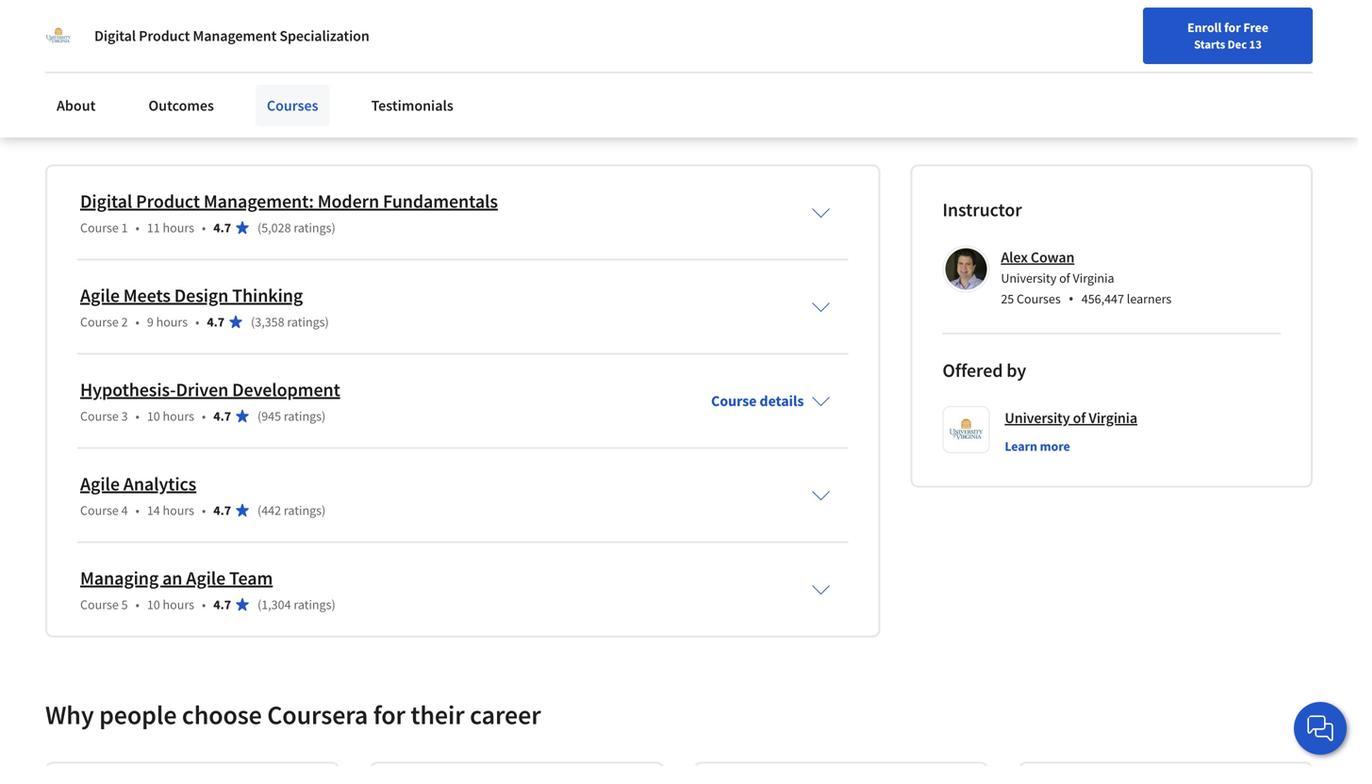 Task type: vqa. For each thing, say whether or not it's contained in the screenshot.


Task type: describe. For each thing, give the bounding box(es) containing it.
management
[[193, 26, 277, 45]]

show notifications image
[[1139, 24, 1162, 46]]

coursera
[[267, 699, 368, 732]]

details
[[760, 392, 804, 411]]

) for design
[[325, 314, 329, 331]]

• inside alex cowan university of virginia 25 courses • 456,447 learners
[[1068, 289, 1074, 309]]

testimonials link
[[360, 85, 465, 126]]

hours for product
[[163, 219, 194, 236]]

( 1,304 ratings )
[[258, 597, 336, 614]]

) for agile
[[332, 597, 336, 614]]

alex cowan university of virginia 25 courses • 456,447 learners
[[1001, 248, 1172, 309]]

this specialization is intended for both current and new product managers working in digital who want to apply a portfolio of modern practices to developing their products and teams. through five courses, you will cover applications of product design, hypothesis-driven development and agile, all at the heart of modern product management.
[[45, 42, 793, 106]]

0 horizontal spatial modern
[[119, 65, 169, 83]]

courses link
[[256, 85, 330, 126]]

dec
[[1228, 37, 1247, 52]]

learn more button
[[1005, 437, 1070, 456]]

all
[[431, 87, 446, 106]]

ratings right 442
[[284, 502, 322, 519]]

team
[[229, 567, 273, 590]]

at
[[449, 87, 461, 106]]

people
[[99, 699, 177, 732]]

• right 2
[[135, 314, 139, 331]]

modern
[[318, 190, 379, 213]]

hypothesis-driven development link
[[80, 378, 340, 402]]

digital product management: modern fundamentals link
[[80, 190, 498, 213]]

agile meets design thinking
[[80, 284, 303, 307]]

9
[[147, 314, 154, 331]]

• down driven
[[202, 408, 206, 425]]

in
[[571, 42, 583, 61]]

management.
[[646, 87, 735, 106]]

will
[[650, 65, 672, 83]]

alex cowan link
[[1001, 248, 1075, 267]]

digital product management specialization
[[94, 26, 369, 45]]

1 horizontal spatial and
[[366, 87, 391, 106]]

1 horizontal spatial specialization
[[280, 26, 369, 45]]

developing
[[248, 65, 318, 83]]

chat with us image
[[1305, 714, 1336, 744]]

1 horizontal spatial their
[[411, 699, 465, 732]]

managing an agile team
[[80, 567, 273, 590]]

course for hypothesis-driven development
[[80, 408, 119, 425]]

choose
[[182, 699, 262, 732]]

for for this specialization is intended for both current and new product managers working in digital who want to apply a portfolio of modern practices to developing their products and teams. through five courses, you will cover applications of product design, hypothesis-driven development and agile, all at the heart of modern product management.
[[239, 42, 257, 61]]

14
[[147, 502, 160, 519]]

apply
[[710, 42, 745, 61]]

both
[[260, 42, 289, 61]]

ratings for design
[[287, 314, 325, 331]]

working
[[517, 42, 568, 61]]

hours for meets
[[156, 314, 188, 331]]

hours for driven
[[163, 408, 194, 425]]

managing an agile team link
[[80, 567, 273, 590]]

teams.
[[441, 65, 483, 83]]

product for management:
[[136, 190, 200, 213]]

1 vertical spatial and
[[413, 65, 438, 83]]

1 vertical spatial to
[[232, 65, 245, 83]]

products
[[354, 65, 410, 83]]

1 horizontal spatial product
[[398, 42, 449, 61]]

course 2 • 9 hours •
[[80, 314, 199, 331]]

their inside this specialization is intended for both current and new product managers working in digital who want to apply a portfolio of modern practices to developing their products and teams. through five courses, you will cover applications of product design, hypothesis-driven development and agile, all at the heart of modern product management.
[[321, 65, 351, 83]]

• down design
[[195, 314, 199, 331]]

course details
[[711, 392, 804, 411]]

1 vertical spatial university
[[1005, 409, 1070, 428]]

current
[[292, 42, 339, 61]]

an
[[162, 567, 182, 590]]

442
[[262, 502, 281, 519]]

0 vertical spatial and
[[342, 42, 366, 61]]

driven
[[236, 87, 276, 106]]

five
[[543, 65, 565, 83]]

digital product management: modern fundamentals
[[80, 190, 498, 213]]

development
[[279, 87, 363, 106]]

cowan
[[1031, 248, 1075, 267]]

portfolio
[[45, 65, 100, 83]]

university of virginia link
[[1005, 406, 1138, 430]]

course for agile analytics
[[80, 502, 119, 519]]

) right 442
[[322, 502, 326, 519]]

virginia inside alex cowan university of virginia 25 courses • 456,447 learners
[[1073, 270, 1115, 287]]

thinking
[[232, 284, 303, 307]]

• down managing an agile team
[[202, 597, 206, 614]]

agile analytics link
[[80, 473, 196, 496]]

• right 14
[[202, 502, 206, 519]]

agile for agile analytics
[[80, 473, 120, 496]]

through
[[486, 65, 540, 83]]

career
[[470, 699, 541, 732]]

development
[[232, 378, 340, 402]]

design
[[174, 284, 229, 307]]

hypothesis-driven development
[[80, 378, 340, 402]]

cover
[[675, 65, 709, 83]]

( 945 ratings )
[[258, 408, 326, 425]]

1 vertical spatial modern
[[540, 87, 590, 106]]

applications
[[712, 65, 790, 83]]

design,
[[114, 87, 159, 106]]

945
[[262, 408, 281, 425]]

want
[[659, 42, 691, 61]]

is
[[166, 42, 176, 61]]

courses,
[[568, 65, 620, 83]]

3,358
[[255, 314, 284, 331]]

0 horizontal spatial product
[[61, 87, 111, 106]]

( 3,358 ratings )
[[251, 314, 329, 331]]

1
[[121, 219, 128, 236]]

practices
[[172, 65, 229, 83]]

25
[[1001, 290, 1014, 307]]

coursera image
[[23, 15, 142, 46]]

about
[[57, 96, 96, 115]]

4.7 left 442
[[213, 502, 231, 519]]



Task type: locate. For each thing, give the bounding box(es) containing it.
2
[[121, 314, 128, 331]]

digital for digital product management specialization
[[94, 26, 136, 45]]

4.7 down management:
[[213, 219, 231, 236]]

1 horizontal spatial modern
[[540, 87, 590, 106]]

5,028
[[262, 219, 291, 236]]

product
[[398, 42, 449, 61], [61, 87, 111, 106], [593, 87, 643, 106]]

( down team
[[258, 597, 262, 614]]

course left 3
[[80, 408, 119, 425]]

agile for agile meets design thinking
[[80, 284, 120, 307]]

hours down managing an agile team
[[163, 597, 194, 614]]

10 right 3
[[147, 408, 160, 425]]

testimonials
[[371, 96, 453, 115]]

alex cowan image
[[945, 248, 987, 290]]

course for digital product management: modern fundamentals
[[80, 219, 119, 236]]

course left 5
[[80, 597, 119, 614]]

their left career on the bottom left of page
[[411, 699, 465, 732]]

1 horizontal spatial for
[[373, 699, 405, 732]]

for for why people choose coursera for their career
[[373, 699, 405, 732]]

specialization up developing
[[280, 26, 369, 45]]

ratings right 3,358
[[287, 314, 325, 331]]

virginia
[[1073, 270, 1115, 287], [1089, 409, 1138, 428]]

0 horizontal spatial for
[[239, 42, 257, 61]]

( for management:
[[258, 219, 262, 236]]

outcomes
[[148, 96, 214, 115]]

0 vertical spatial virginia
[[1073, 270, 1115, 287]]

course inside dropdown button
[[711, 392, 757, 411]]

• right 5
[[135, 597, 139, 614]]

for left both
[[239, 42, 257, 61]]

agile up course 4 • 14 hours •
[[80, 473, 120, 496]]

2 horizontal spatial product
[[593, 87, 643, 106]]

digital right university of virginia icon
[[94, 26, 136, 45]]

hours right 14
[[163, 502, 194, 519]]

1 vertical spatial their
[[411, 699, 465, 732]]

( down thinking
[[251, 314, 255, 331]]

hours for an
[[163, 597, 194, 614]]

fundamentals
[[383, 190, 498, 213]]

offered by
[[943, 359, 1026, 382]]

0 vertical spatial modern
[[119, 65, 169, 83]]

1 vertical spatial product
[[136, 190, 200, 213]]

ratings for management:
[[294, 219, 332, 236]]

for right the coursera
[[373, 699, 405, 732]]

0 vertical spatial for
[[1224, 19, 1241, 36]]

course
[[80, 219, 119, 236], [80, 314, 119, 331], [711, 392, 757, 411], [80, 408, 119, 425], [80, 502, 119, 519], [80, 597, 119, 614]]

instructor
[[943, 198, 1022, 222]]

digital
[[586, 42, 626, 61]]

5
[[121, 597, 128, 614]]

•
[[135, 219, 139, 236], [202, 219, 206, 236], [1068, 289, 1074, 309], [135, 314, 139, 331], [195, 314, 199, 331], [135, 408, 139, 425], [202, 408, 206, 425], [135, 502, 139, 519], [202, 502, 206, 519], [135, 597, 139, 614], [202, 597, 206, 614]]

managing
[[80, 567, 159, 590]]

13
[[1249, 37, 1262, 52]]

and up all
[[413, 65, 438, 83]]

to up cover
[[694, 42, 707, 61]]

(
[[258, 219, 262, 236], [251, 314, 255, 331], [258, 408, 262, 425], [258, 502, 262, 519], [258, 597, 262, 614]]

0 horizontal spatial their
[[321, 65, 351, 83]]

2 10 from the top
[[147, 597, 160, 614]]

product up practices
[[139, 26, 190, 45]]

digital
[[94, 26, 136, 45], [80, 190, 132, 213]]

about link
[[45, 85, 107, 126]]

ratings for agile
[[294, 597, 332, 614]]

0 horizontal spatial courses
[[267, 96, 318, 115]]

hours for analytics
[[163, 502, 194, 519]]

1 vertical spatial courses
[[1017, 290, 1061, 307]]

11
[[147, 219, 160, 236]]

learn
[[1005, 438, 1038, 455]]

ratings
[[294, 219, 332, 236], [287, 314, 325, 331], [284, 408, 322, 425], [284, 502, 322, 519], [294, 597, 332, 614]]

hours right 11
[[163, 219, 194, 236]]

modern down 'five'
[[540, 87, 590, 106]]

course for agile meets design thinking
[[80, 314, 119, 331]]

• left 456,447
[[1068, 289, 1074, 309]]

10
[[147, 408, 160, 425], [147, 597, 160, 614]]

hypothesis-
[[80, 378, 176, 402]]

1 horizontal spatial to
[[694, 42, 707, 61]]

specialization up design,
[[75, 42, 163, 61]]

courses inside alex cowan university of virginia 25 courses • 456,447 learners
[[1017, 290, 1061, 307]]

who
[[629, 42, 656, 61]]

) down modern at the top
[[332, 219, 336, 236]]

) right 1,304 at the left bottom
[[332, 597, 336, 614]]

ratings for development
[[284, 408, 322, 425]]

1 vertical spatial for
[[239, 42, 257, 61]]

ratings right 1,304 at the left bottom
[[294, 597, 332, 614]]

4.7 down team
[[213, 597, 231, 614]]

enroll for free starts dec 13
[[1188, 19, 1269, 52]]

( for development
[[258, 408, 262, 425]]

2 horizontal spatial and
[[413, 65, 438, 83]]

specialization inside this specialization is intended for both current and new product managers working in digital who want to apply a portfolio of modern practices to developing their products and teams. through five courses, you will cover applications of product design, hypothesis-driven development and agile, all at the heart of modern product management.
[[75, 42, 163, 61]]

agile meets design thinking link
[[80, 284, 303, 307]]

agile left 'meets'
[[80, 284, 120, 307]]

the
[[464, 87, 485, 106]]

0 horizontal spatial to
[[232, 65, 245, 83]]

product down you
[[593, 87, 643, 106]]

10 for hypothesis-
[[147, 408, 160, 425]]

of
[[103, 65, 116, 83], [45, 87, 58, 106], [525, 87, 537, 106], [1059, 270, 1070, 287], [1073, 409, 1086, 428]]

for inside enroll for free starts dec 13
[[1224, 19, 1241, 36]]

• right 1
[[135, 219, 139, 236]]

and left new
[[342, 42, 366, 61]]

digital up 1
[[80, 190, 132, 213]]

university down alex cowan link
[[1001, 270, 1057, 287]]

( up team
[[258, 502, 262, 519]]

4
[[121, 502, 128, 519]]

and down products
[[366, 87, 391, 106]]

why
[[45, 699, 94, 732]]

1 horizontal spatial courses
[[1017, 290, 1061, 307]]

) right 3,358
[[325, 314, 329, 331]]

free
[[1244, 19, 1269, 36]]

4.7
[[213, 219, 231, 236], [207, 314, 225, 331], [213, 408, 231, 425], [213, 502, 231, 519], [213, 597, 231, 614]]

courses down developing
[[267, 96, 318, 115]]

learners
[[1127, 290, 1172, 307]]

agile analytics
[[80, 473, 196, 496]]

1 vertical spatial digital
[[80, 190, 132, 213]]

0 vertical spatial university
[[1001, 270, 1057, 287]]

4.7 for management:
[[213, 219, 231, 236]]

0 vertical spatial to
[[694, 42, 707, 61]]

0 horizontal spatial specialization
[[75, 42, 163, 61]]

ratings down development
[[284, 408, 322, 425]]

learn more
[[1005, 438, 1070, 455]]

2 vertical spatial and
[[366, 87, 391, 106]]

course left 4
[[80, 502, 119, 519]]

hours down driven
[[163, 408, 194, 425]]

1 10 from the top
[[147, 408, 160, 425]]

course 3 • 10 hours •
[[80, 408, 206, 425]]

) for management:
[[332, 219, 336, 236]]

course details button
[[696, 365, 845, 437]]

course for managing an agile team
[[80, 597, 119, 614]]

2 vertical spatial agile
[[186, 567, 226, 590]]

course 4 • 14 hours •
[[80, 502, 206, 519]]

their up development
[[321, 65, 351, 83]]

management:
[[204, 190, 314, 213]]

1 vertical spatial 10
[[147, 597, 160, 614]]

modern up design,
[[119, 65, 169, 83]]

agile,
[[394, 87, 428, 106]]

ratings down "digital product management: modern fundamentals" link
[[294, 219, 332, 236]]

university of virginia
[[1005, 409, 1138, 428]]

course left details on the bottom
[[711, 392, 757, 411]]

10 for managing
[[147, 597, 160, 614]]

( for agile
[[258, 597, 262, 614]]

for up dec
[[1224, 19, 1241, 36]]

agile right an
[[186, 567, 226, 590]]

hours right 9
[[156, 314, 188, 331]]

0 horizontal spatial and
[[342, 42, 366, 61]]

for
[[1224, 19, 1241, 36], [239, 42, 257, 61], [373, 699, 405, 732]]

0 vertical spatial their
[[321, 65, 351, 83]]

1 vertical spatial virginia
[[1089, 409, 1138, 428]]

1,304
[[262, 597, 291, 614]]

4.7 for agile
[[213, 597, 231, 614]]

analytics
[[123, 473, 196, 496]]

why people choose coursera for their career
[[45, 699, 541, 732]]

4.7 for design
[[207, 314, 225, 331]]

• right 11
[[202, 219, 206, 236]]

2 vertical spatial for
[[373, 699, 405, 732]]

10 right 5
[[147, 597, 160, 614]]

4.7 for development
[[213, 408, 231, 425]]

driven
[[176, 378, 229, 402]]

( for design
[[251, 314, 255, 331]]

to up driven
[[232, 65, 245, 83]]

product
[[139, 26, 190, 45], [136, 190, 200, 213]]

digital for digital product management: modern fundamentals
[[80, 190, 132, 213]]

0 vertical spatial product
[[139, 26, 190, 45]]

product right new
[[398, 42, 449, 61]]

university inside alex cowan university of virginia 25 courses • 456,447 learners
[[1001, 270, 1057, 287]]

courses right the 25 on the top of the page
[[1017, 290, 1061, 307]]

offered
[[943, 359, 1003, 382]]

more
[[1040, 438, 1070, 455]]

enroll
[[1188, 19, 1222, 36]]

course 5 • 10 hours •
[[80, 597, 206, 614]]

) down development
[[322, 408, 326, 425]]

( down management:
[[258, 219, 262, 236]]

2 horizontal spatial for
[[1224, 19, 1241, 36]]

product down portfolio
[[61, 87, 111, 106]]

) for development
[[322, 408, 326, 425]]

0 vertical spatial digital
[[94, 26, 136, 45]]

None search field
[[269, 12, 580, 50]]

0 vertical spatial agile
[[80, 284, 120, 307]]

alex
[[1001, 248, 1028, 267]]

• right 4
[[135, 502, 139, 519]]

course left 1
[[80, 219, 119, 236]]

3
[[121, 408, 128, 425]]

this
[[45, 42, 72, 61]]

by
[[1007, 359, 1026, 382]]

course 1 • 11 hours •
[[80, 219, 206, 236]]

4.7 down hypothesis-driven development link
[[213, 408, 231, 425]]

1 vertical spatial agile
[[80, 473, 120, 496]]

new
[[369, 42, 395, 61]]

• right 3
[[135, 408, 139, 425]]

for inside this specialization is intended for both current and new product managers working in digital who want to apply a portfolio of modern practices to developing their products and teams. through five courses, you will cover applications of product design, hypothesis-driven development and agile, all at the heart of modern product management.
[[239, 42, 257, 61]]

outcomes link
[[137, 85, 225, 126]]

starts
[[1194, 37, 1226, 52]]

of inside alex cowan university of virginia 25 courses • 456,447 learners
[[1059, 270, 1070, 287]]

a
[[748, 42, 756, 61]]

menu item
[[998, 19, 1119, 80]]

product for management
[[139, 26, 190, 45]]

0 vertical spatial 10
[[147, 408, 160, 425]]

courses inside courses link
[[267, 96, 318, 115]]

0 vertical spatial courses
[[267, 96, 318, 115]]

course left 2
[[80, 314, 119, 331]]

and
[[342, 42, 366, 61], [413, 65, 438, 83], [366, 87, 391, 106]]

managers
[[452, 42, 514, 61]]

( down development
[[258, 408, 262, 425]]

( 5,028 ratings )
[[258, 219, 336, 236]]

university up learn more button
[[1005, 409, 1070, 428]]

university of virginia image
[[45, 23, 72, 49]]

4.7 down design
[[207, 314, 225, 331]]

meets
[[123, 284, 171, 307]]

product up 11
[[136, 190, 200, 213]]



